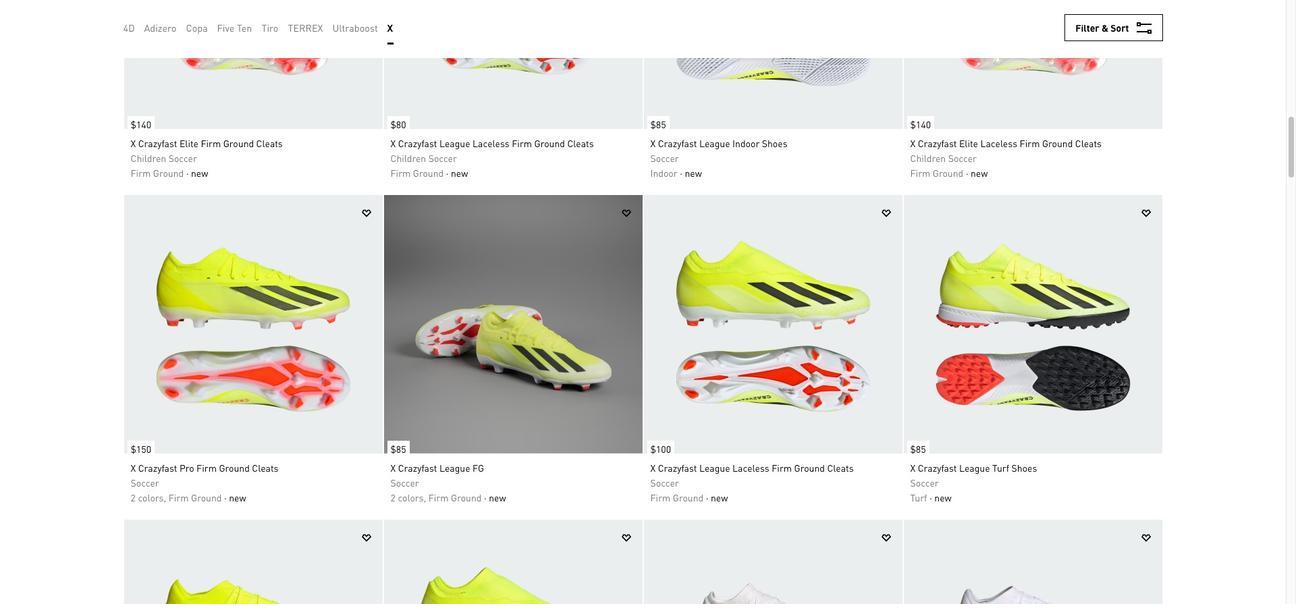 Task type: describe. For each thing, give the bounding box(es) containing it.
$85 for x crazyfast league fg soccer 2 colors, firm ground · new
[[391, 443, 406, 455]]

filter
[[1076, 22, 1100, 34]]

soccer inside x crazyfast elite firm ground cleats children soccer firm ground · new
[[169, 152, 197, 164]]

fg
[[473, 462, 484, 474]]

ground inside x crazyfast league fg soccer 2 colors, firm ground · new
[[451, 492, 482, 504]]

children inside x crazyfast elite firm ground cleats children soccer firm ground · new
[[131, 152, 166, 164]]

soccer inside "x crazyfast elite laceless firm ground cleats children soccer firm ground · new"
[[948, 152, 977, 164]]

league for x crazyfast league fg soccer 2 colors, firm ground · new
[[439, 462, 470, 474]]

league for x crazyfast league laceless firm ground cleats soccer firm ground · new
[[699, 462, 730, 474]]

cleats inside x crazyfast elite firm ground cleats children soccer firm ground · new
[[256, 137, 283, 149]]

crazyfast for x crazyfast elite laceless firm ground cleats children soccer firm ground · new
[[918, 137, 957, 149]]

laceless inside x crazyfast league laceless firm ground cleats soccer firm ground · new
[[733, 462, 770, 474]]

$140 for x crazyfast elite laceless firm ground cleats children soccer firm ground · new
[[911, 118, 931, 130]]

2 inside x crazyfast league fg soccer 2 colors, firm ground · new
[[391, 492, 396, 504]]

soccer yellow x crazyfast pro firm ground cleats image
[[124, 195, 383, 454]]

cleats for x crazyfast league laceless firm ground cleats soccer firm ground · new
[[827, 462, 854, 474]]

1 horizontal spatial $85
[[651, 118, 666, 130]]

soccer yellow x crazyfast league laceless firm ground cleats image
[[644, 195, 902, 454]]

new inside x crazyfast league laceless firm ground cleats soccer firm ground · new
[[711, 492, 728, 504]]

x for x crazyfast pro firm ground cleats soccer 2 colors, firm ground · new
[[131, 462, 136, 474]]

1 horizontal spatial $85 link
[[644, 109, 670, 132]]

cleats for x crazyfast league laceless firm ground cleats children soccer firm ground · new
[[567, 137, 594, 149]]

five ten link
[[217, 20, 252, 35]]

x crazyfast pro firm ground cleats soccer 2 colors, firm ground · new
[[131, 462, 279, 504]]

soccer yellow x crazyfast league laceless turf cleats image
[[384, 520, 642, 604]]

crazyfast for x crazyfast pro firm ground cleats soccer 2 colors, firm ground · new
[[138, 462, 177, 474]]

new inside x crazyfast league fg soccer 2 colors, firm ground · new
[[489, 492, 506, 504]]

0 vertical spatial indoor
[[733, 137, 760, 149]]

terrex
[[288, 22, 323, 34]]

shoes for x crazyfast league indoor shoes
[[762, 137, 788, 149]]

copa link
[[186, 20, 208, 35]]

x crazyfast league laceless firm ground cleats soccer firm ground · new
[[651, 462, 854, 504]]

· inside x crazyfast pro firm ground cleats soccer 2 colors, firm ground · new
[[224, 492, 227, 504]]

soccer yellow x crazyfast league turf shoes image
[[904, 195, 1162, 454]]

soccer inside x crazyfast league laceless firm ground cleats children soccer firm ground · new
[[429, 152, 457, 164]]

soccer yellow x crazyfast league fg image
[[384, 195, 642, 454]]

five ten
[[217, 22, 252, 34]]

sort
[[1111, 22, 1129, 34]]

x for x crazyfast league fg soccer 2 colors, firm ground · new
[[391, 462, 396, 474]]

list containing 4d
[[123, 11, 403, 45]]

laceless for $80
[[473, 137, 510, 149]]

x crazyfast league indoor shoes soccer indoor · new
[[651, 137, 788, 179]]

new inside x crazyfast league indoor shoes soccer indoor · new
[[685, 167, 702, 179]]

x crazyfast elite laceless firm ground cleats children soccer firm ground · new
[[911, 137, 1102, 179]]

tiro
[[262, 22, 278, 34]]

children soccer white x crazyfast.3 firm ground soccer cleats image
[[644, 520, 902, 604]]

· inside x crazyfast league laceless firm ground cleats soccer firm ground · new
[[706, 492, 709, 504]]

adizero link
[[144, 20, 176, 35]]

· inside the x crazyfast league turf shoes soccer turf · new
[[930, 492, 932, 504]]

$80
[[391, 118, 406, 130]]

x crazyfast league turf shoes soccer turf · new
[[911, 462, 1037, 504]]

4d link
[[123, 20, 135, 35]]

children for x crazyfast elite laceless firm ground cleats
[[911, 152, 946, 164]]

1 vertical spatial turf
[[911, 492, 927, 504]]

· inside x crazyfast league laceless firm ground cleats children soccer firm ground · new
[[446, 167, 449, 179]]

filter & sort
[[1076, 22, 1129, 34]]

2 inside x crazyfast pro firm ground cleats soccer 2 colors, firm ground · new
[[131, 492, 136, 504]]

$140 for x crazyfast elite firm ground cleats children soccer firm ground · new
[[131, 118, 151, 130]]

filter & sort button
[[1065, 14, 1163, 41]]

crazyfast for x crazyfast league laceless firm ground cleats soccer firm ground · new
[[658, 462, 697, 474]]

$150 link
[[124, 434, 155, 457]]

soccer yellow x crazyfast elite indoor cleats image
[[124, 520, 383, 604]]



Task type: locate. For each thing, give the bounding box(es) containing it.
elite for firm
[[180, 137, 198, 149]]

1 horizontal spatial $140
[[911, 118, 931, 130]]

1 horizontal spatial indoor
[[733, 137, 760, 149]]

colors,
[[138, 492, 166, 504], [398, 492, 426, 504]]

crazyfast inside x crazyfast league indoor shoes soccer indoor · new
[[658, 137, 697, 149]]

x inside x crazyfast league indoor shoes soccer indoor · new
[[651, 137, 656, 149]]

children soccer white x crazyfast.1 firm ground soccer cleats image
[[904, 520, 1162, 604]]

cleats for x crazyfast elite laceless firm ground cleats children soccer firm ground · new
[[1075, 137, 1102, 149]]

$85 link
[[644, 109, 670, 132], [384, 434, 410, 457], [904, 434, 930, 457]]

2 elite from the left
[[959, 137, 978, 149]]

x for x crazyfast elite laceless firm ground cleats children soccer firm ground · new
[[911, 137, 916, 149]]

crazyfast for x crazyfast league indoor shoes soccer indoor · new
[[658, 137, 697, 149]]

1 horizontal spatial shoes
[[1012, 462, 1037, 474]]

league inside x crazyfast league fg soccer 2 colors, firm ground · new
[[439, 462, 470, 474]]

0 horizontal spatial elite
[[180, 137, 198, 149]]

league inside x crazyfast league laceless firm ground cleats children soccer firm ground · new
[[439, 137, 470, 149]]

league inside x crazyfast league laceless firm ground cleats soccer firm ground · new
[[699, 462, 730, 474]]

shoes for x crazyfast league turf shoes
[[1012, 462, 1037, 474]]

crazyfast inside "x crazyfast elite laceless firm ground cleats children soccer firm ground · new"
[[918, 137, 957, 149]]

$85 for x crazyfast league turf shoes soccer turf · new
[[911, 443, 926, 455]]

x crazyfast elite firm ground cleats children soccer firm ground · new
[[131, 137, 283, 179]]

2 2 from the left
[[391, 492, 396, 504]]

0 vertical spatial turf
[[993, 462, 1010, 474]]

2 horizontal spatial laceless
[[981, 137, 1018, 149]]

crazyfast inside the x crazyfast league turf shoes soccer turf · new
[[918, 462, 957, 474]]

2 colors, from the left
[[398, 492, 426, 504]]

soccer inside x crazyfast pro firm ground cleats soccer 2 colors, firm ground · new
[[131, 477, 159, 489]]

adizero
[[144, 22, 176, 34]]

ground
[[223, 137, 254, 149], [534, 137, 565, 149], [1042, 137, 1073, 149], [153, 167, 184, 179], [413, 167, 444, 179], [933, 167, 964, 179], [219, 462, 250, 474], [794, 462, 825, 474], [191, 492, 222, 504], [451, 492, 482, 504], [673, 492, 704, 504]]

crazyfast for x crazyfast elite firm ground cleats children soccer firm ground · new
[[138, 137, 177, 149]]

league for x crazyfast league indoor shoes soccer indoor · new
[[699, 137, 730, 149]]

2 horizontal spatial $85
[[911, 443, 926, 455]]

new inside x crazyfast elite firm ground cleats children soccer firm ground · new
[[191, 167, 208, 179]]

0 horizontal spatial shoes
[[762, 137, 788, 149]]

children
[[131, 152, 166, 164], [391, 152, 426, 164], [911, 152, 946, 164]]

x inside x crazyfast elite firm ground cleats children soccer firm ground · new
[[131, 137, 136, 149]]

1 vertical spatial indoor
[[651, 167, 678, 179]]

1 horizontal spatial elite
[[959, 137, 978, 149]]

1 $140 link from the left
[[124, 109, 155, 132]]

children for x crazyfast league laceless firm ground cleats
[[391, 152, 426, 164]]

crazyfast for x crazyfast league fg soccer 2 colors, firm ground · new
[[398, 462, 437, 474]]

new inside x crazyfast pro firm ground cleats soccer 2 colors, firm ground · new
[[229, 492, 246, 504]]

colors, inside x crazyfast league fg soccer 2 colors, firm ground · new
[[398, 492, 426, 504]]

laceless
[[473, 137, 510, 149], [981, 137, 1018, 149], [733, 462, 770, 474]]

elite inside "x crazyfast elite laceless firm ground cleats children soccer firm ground · new"
[[959, 137, 978, 149]]

children inside x crazyfast league laceless firm ground cleats children soccer firm ground · new
[[391, 152, 426, 164]]

1 horizontal spatial laceless
[[733, 462, 770, 474]]

list
[[123, 11, 403, 45]]

1 horizontal spatial 2
[[391, 492, 396, 504]]

elite for laceless
[[959, 137, 978, 149]]

crazyfast for x crazyfast league laceless firm ground cleats children soccer firm ground · new
[[398, 137, 437, 149]]

copa
[[186, 22, 208, 34]]

2 horizontal spatial children
[[911, 152, 946, 164]]

· inside "x crazyfast elite laceless firm ground cleats children soccer firm ground · new"
[[966, 167, 969, 179]]

ultraboost
[[333, 22, 378, 34]]

· inside x crazyfast elite firm ground cleats children soccer firm ground · new
[[186, 167, 189, 179]]

1 horizontal spatial colors,
[[398, 492, 426, 504]]

league inside x crazyfast league indoor shoes soccer indoor · new
[[699, 137, 730, 149]]

shoes inside x crazyfast league indoor shoes soccer indoor · new
[[762, 137, 788, 149]]

x for x
[[387, 22, 393, 34]]

$140 link for x crazyfast elite laceless firm ground cleats children soccer firm ground · new
[[904, 109, 935, 132]]

0 horizontal spatial 2
[[131, 492, 136, 504]]

x for x crazyfast league laceless firm ground cleats children soccer firm ground · new
[[391, 137, 396, 149]]

children inside "x crazyfast elite laceless firm ground cleats children soccer firm ground · new"
[[911, 152, 946, 164]]

$100 link
[[644, 434, 675, 457]]

0 horizontal spatial $140 link
[[124, 109, 155, 132]]

4d
[[123, 22, 135, 34]]

· inside x crazyfast league indoor shoes soccer indoor · new
[[680, 167, 683, 179]]

x for x crazyfast league indoor shoes soccer indoor · new
[[651, 137, 656, 149]]

soccer inside x crazyfast league indoor shoes soccer indoor · new
[[651, 152, 679, 164]]

cleats inside x crazyfast league laceless firm ground cleats children soccer firm ground · new
[[567, 137, 594, 149]]

1 horizontal spatial children
[[391, 152, 426, 164]]

new inside the x crazyfast league turf shoes soccer turf · new
[[935, 492, 952, 504]]

five
[[217, 22, 235, 34]]

2 children from the left
[[391, 152, 426, 164]]

children soccer yellow x crazyfast league laceless firm ground cleats image
[[384, 0, 642, 129]]

0 vertical spatial shoes
[[762, 137, 788, 149]]

cleats inside "x crazyfast elite laceless firm ground cleats children soccer firm ground · new"
[[1075, 137, 1102, 149]]

1 colors, from the left
[[138, 492, 166, 504]]

shoes inside the x crazyfast league turf shoes soccer turf · new
[[1012, 462, 1037, 474]]

0 horizontal spatial indoor
[[651, 167, 678, 179]]

0 horizontal spatial turf
[[911, 492, 927, 504]]

soccer
[[169, 152, 197, 164], [429, 152, 457, 164], [651, 152, 679, 164], [948, 152, 977, 164], [131, 477, 159, 489], [391, 477, 419, 489], [651, 477, 679, 489], [911, 477, 939, 489]]

ultraboost link
[[333, 20, 378, 35]]

$140 link
[[124, 109, 155, 132], [904, 109, 935, 132]]

x inside the x crazyfast league turf shoes soccer turf · new
[[911, 462, 916, 474]]

firm
[[201, 137, 221, 149], [512, 137, 532, 149], [1020, 137, 1040, 149], [131, 167, 151, 179], [391, 167, 411, 179], [911, 167, 931, 179], [197, 462, 217, 474], [772, 462, 792, 474], [169, 492, 189, 504], [429, 492, 449, 504], [651, 492, 671, 504]]

3 children from the left
[[911, 152, 946, 164]]

laceless inside "x crazyfast elite laceless firm ground cleats children soccer firm ground · new"
[[981, 137, 1018, 149]]

x inside x crazyfast league laceless firm ground cleats soccer firm ground · new
[[651, 462, 656, 474]]

firm inside x crazyfast league fg soccer 2 colors, firm ground · new
[[429, 492, 449, 504]]

cleats inside x crazyfast pro firm ground cleats soccer 2 colors, firm ground · new
[[252, 462, 279, 474]]

0 horizontal spatial children
[[131, 152, 166, 164]]

x inside x crazyfast league laceless firm ground cleats children soccer firm ground · new
[[391, 137, 396, 149]]

turf
[[993, 462, 1010, 474], [911, 492, 927, 504]]

2 $140 link from the left
[[904, 109, 935, 132]]

crazyfast for x crazyfast league turf shoes soccer turf · new
[[918, 462, 957, 474]]

crazyfast
[[138, 137, 177, 149], [398, 137, 437, 149], [658, 137, 697, 149], [918, 137, 957, 149], [138, 462, 177, 474], [398, 462, 437, 474], [658, 462, 697, 474], [918, 462, 957, 474]]

league for x crazyfast league turf shoes soccer turf · new
[[959, 462, 990, 474]]

$100
[[651, 443, 671, 455]]

shoes
[[762, 137, 788, 149], [1012, 462, 1037, 474]]

new
[[191, 167, 208, 179], [451, 167, 468, 179], [685, 167, 702, 179], [971, 167, 988, 179], [229, 492, 246, 504], [489, 492, 506, 504], [711, 492, 728, 504], [935, 492, 952, 504]]

&
[[1102, 22, 1109, 34]]

1 2 from the left
[[131, 492, 136, 504]]

children soccer yellow x crazyfast elite firm ground cleats image
[[124, 0, 383, 129]]

new inside "x crazyfast elite laceless firm ground cleats children soccer firm ground · new"
[[971, 167, 988, 179]]

0 horizontal spatial colors,
[[138, 492, 166, 504]]

laceless inside x crazyfast league laceless firm ground cleats children soccer firm ground · new
[[473, 137, 510, 149]]

elite
[[180, 137, 198, 149], [959, 137, 978, 149]]

0 horizontal spatial $85 link
[[384, 434, 410, 457]]

new inside x crazyfast league laceless firm ground cleats children soccer firm ground · new
[[451, 167, 468, 179]]

$140 link for x crazyfast elite firm ground cleats children soccer firm ground · new
[[124, 109, 155, 132]]

x for x crazyfast league laceless firm ground cleats soccer firm ground · new
[[651, 462, 656, 474]]

2 $140 from the left
[[911, 118, 931, 130]]

x for x crazyfast elite firm ground cleats children soccer firm ground · new
[[131, 137, 136, 149]]

cleats
[[256, 137, 283, 149], [567, 137, 594, 149], [1075, 137, 1102, 149], [252, 462, 279, 474], [827, 462, 854, 474]]

$150
[[131, 443, 151, 455]]

tiro link
[[262, 20, 278, 35]]

x link
[[387, 20, 393, 35]]

1 horizontal spatial $140 link
[[904, 109, 935, 132]]

soccer inside x crazyfast league fg soccer 2 colors, firm ground · new
[[391, 477, 419, 489]]

crazyfast inside x crazyfast league laceless firm ground cleats soccer firm ground · new
[[658, 462, 697, 474]]

soccer inside x crazyfast league laceless firm ground cleats soccer firm ground · new
[[651, 477, 679, 489]]

2 horizontal spatial $85 link
[[904, 434, 930, 457]]

cleats inside x crazyfast league laceless firm ground cleats soccer firm ground · new
[[827, 462, 854, 474]]

x inside "x crazyfast elite laceless firm ground cleats children soccer firm ground · new"
[[911, 137, 916, 149]]

1 children from the left
[[131, 152, 166, 164]]

colors, inside x crazyfast pro firm ground cleats soccer 2 colors, firm ground · new
[[138, 492, 166, 504]]

1 vertical spatial shoes
[[1012, 462, 1037, 474]]

crazyfast inside x crazyfast elite firm ground cleats children soccer firm ground · new
[[138, 137, 177, 149]]

0 horizontal spatial laceless
[[473, 137, 510, 149]]

x
[[387, 22, 393, 34], [131, 137, 136, 149], [391, 137, 396, 149], [651, 137, 656, 149], [911, 137, 916, 149], [131, 462, 136, 474], [391, 462, 396, 474], [651, 462, 656, 474], [911, 462, 916, 474]]

laceless for $140
[[981, 137, 1018, 149]]

elite inside x crazyfast elite firm ground cleats children soccer firm ground · new
[[180, 137, 198, 149]]

league inside the x crazyfast league turf shoes soccer turf · new
[[959, 462, 990, 474]]

ten
[[237, 22, 252, 34]]

2
[[131, 492, 136, 504], [391, 492, 396, 504]]

x for x crazyfast league turf shoes soccer turf · new
[[911, 462, 916, 474]]

· inside x crazyfast league fg soccer 2 colors, firm ground · new
[[484, 492, 487, 504]]

children soccer yellow x crazyfast elite laceless firm ground cleats image
[[904, 0, 1162, 129]]

x inside x crazyfast pro firm ground cleats soccer 2 colors, firm ground · new
[[131, 462, 136, 474]]

$85 link for x crazyfast league fg soccer 2 colors, firm ground · new
[[384, 434, 410, 457]]

0 horizontal spatial $85
[[391, 443, 406, 455]]

$80 link
[[384, 109, 410, 132]]

x crazyfast league laceless firm ground cleats children soccer firm ground · new
[[391, 137, 594, 179]]

crazyfast inside x crazyfast pro firm ground cleats soccer 2 colors, firm ground · new
[[138, 462, 177, 474]]

1 elite from the left
[[180, 137, 198, 149]]

terrex link
[[288, 20, 323, 35]]

pro
[[180, 462, 194, 474]]

crazyfast inside x crazyfast league laceless firm ground cleats children soccer firm ground · new
[[398, 137, 437, 149]]

league
[[439, 137, 470, 149], [699, 137, 730, 149], [439, 462, 470, 474], [699, 462, 730, 474], [959, 462, 990, 474]]

x crazyfast league fg soccer 2 colors, firm ground · new
[[391, 462, 506, 504]]

soccer yellow x crazyfast league indoor shoes image
[[644, 0, 902, 129]]

indoor
[[733, 137, 760, 149], [651, 167, 678, 179]]

league for x crazyfast league laceless firm ground cleats children soccer firm ground · new
[[439, 137, 470, 149]]

soccer inside the x crazyfast league turf shoes soccer turf · new
[[911, 477, 939, 489]]

1 horizontal spatial turf
[[993, 462, 1010, 474]]

$85 link for x crazyfast league turf shoes soccer turf · new
[[904, 434, 930, 457]]

$85
[[651, 118, 666, 130], [391, 443, 406, 455], [911, 443, 926, 455]]

$140
[[131, 118, 151, 130], [911, 118, 931, 130]]

x inside x crazyfast league fg soccer 2 colors, firm ground · new
[[391, 462, 396, 474]]

crazyfast inside x crazyfast league fg soccer 2 colors, firm ground · new
[[398, 462, 437, 474]]

·
[[186, 167, 189, 179], [446, 167, 449, 179], [680, 167, 683, 179], [966, 167, 969, 179], [224, 492, 227, 504], [484, 492, 487, 504], [706, 492, 709, 504], [930, 492, 932, 504]]

0 horizontal spatial $140
[[131, 118, 151, 130]]

1 $140 from the left
[[131, 118, 151, 130]]



Task type: vqa. For each thing, say whether or not it's contained in the screenshot.


